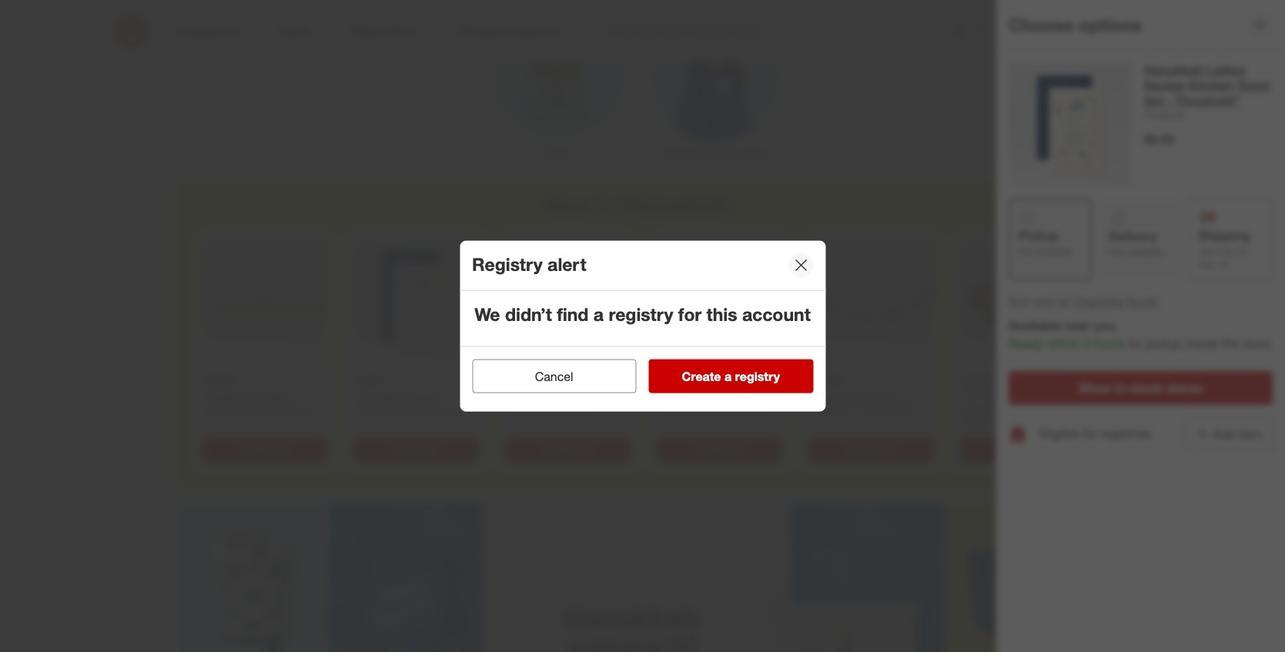 Task type: vqa. For each thing, say whether or not it's contained in the screenshot.


Task type: describe. For each thing, give the bounding box(es) containing it.
2
[[1083, 336, 1090, 351]]

to for threshold™
[[867, 444, 875, 456]]

stores
[[1166, 380, 1203, 396]]

it
[[1216, 246, 1221, 257]]

add item button
[[1186, 417, 1273, 451]]

dialog containing registry alert
[[460, 240, 825, 412]]

shipping get it by fri, dec 15
[[1199, 228, 1250, 270]]

account
[[742, 303, 811, 324]]

cart for hanukkah
[[1030, 444, 1048, 456]]

find
[[557, 303, 589, 324]]

not for delivery
[[1110, 246, 1124, 258]]

search button
[[970, 14, 1007, 51]]

sale
[[1010, 387, 1028, 399]]

add for $30.00 marble and metal menorah holder gold - threshold™
[[240, 444, 257, 456]]

$8.00 hanukkah dreidel printed kids apron - threshold™
[[509, 374, 607, 430]]

$8.00 for $8.00
[[1144, 132, 1174, 147]]

fri,
[[1236, 246, 1249, 257]]

threshold™ inside $10.00 hanukkah dreidel printed oven mitt and potholder set - threshold™
[[661, 431, 714, 444]]

&
[[705, 146, 712, 159]]

add to cart button for mitt
[[658, 438, 782, 463]]

$30.00 marble and metal menorah holder gold - threshold™
[[206, 374, 317, 430]]

hanukkah inside hanukkah latkes recipe kitchen towel set - threshold™ threshold
[[1144, 62, 1203, 78]]

add to cart for threshold™
[[846, 444, 896, 456]]

add for $15.00 happy hanukkah garland - threshold™
[[846, 444, 864, 456]]

$10.00 inside $10.00 hanukkah dreidel printed oven mitt and potholder set - threshold™
[[661, 374, 693, 387]]

kitchen inside $8.00 hanukkah latkes recipe kitchen towel set - threshold™
[[394, 404, 431, 417]]

show
[[1079, 380, 1111, 396]]

add for $8.00 hanukkah dreidel printed kids apron - threshold™
[[543, 444, 561, 456]]

create a registry button
[[649, 359, 813, 393]]

by
[[1224, 246, 1234, 257]]

add to cart button for towel
[[354, 438, 478, 463]]

search
[[970, 24, 1007, 40]]

threshold™ inside $8.00 hanukkah dreidel printed kids apron - threshold™
[[509, 417, 563, 430]]

options
[[1079, 14, 1142, 35]]

set inside "$7.00 reg $10.00 sale 6pc hanukkah cookie cutter set - threshold™"
[[997, 415, 1014, 428]]

you
[[1094, 318, 1116, 333]]

garland
[[812, 404, 851, 417]]

in
[[597, 191, 616, 219]]

menorah
[[206, 404, 248, 417]]

apron
[[571, 404, 600, 417]]

printed for threshold™
[[509, 404, 544, 417]]

not sold at charlotte north
[[1009, 294, 1158, 310]]

threshold
[[1144, 109, 1185, 121]]

hanukkah inside $15.00 happy hanukkah garland - threshold™
[[847, 390, 895, 403]]

add for $8.00 hanukkah latkes recipe kitchen towel set - threshold™
[[391, 444, 409, 456]]

cookie
[[1037, 402, 1071, 415]]

available near you ready within 2 hours for pickup inside the store
[[1009, 318, 1271, 351]]

- inside "$7.00 reg $10.00 sale 6pc hanukkah cookie cutter set - threshold™"
[[1016, 415, 1021, 428]]

in-
[[1115, 380, 1130, 396]]

choose options
[[1009, 14, 1142, 35]]

charlotte
[[1073, 294, 1123, 310]]

charlotte north button
[[1073, 294, 1158, 311]]

add to cart for mitt
[[695, 444, 744, 456]]

this
[[706, 303, 737, 324]]

hanukkah inside "$7.00 reg $10.00 sale 6pc hanukkah cookie cutter set - threshold™"
[[985, 402, 1034, 415]]

add item
[[1213, 426, 1263, 442]]

$30.00
[[206, 374, 238, 387]]

clothing & accesories
[[662, 146, 769, 159]]

threshold™ inside "$7.00 reg $10.00 sale 6pc hanukkah cookie cutter set - threshold™"
[[1024, 415, 1077, 428]]

- inside $8.00 hanukkah dreidel printed kids apron - threshold™
[[603, 404, 607, 417]]

6pc
[[964, 402, 982, 415]]

set inside hanukkah latkes recipe kitchen towel set - threshold™ threshold
[[1144, 93, 1164, 109]]

available
[[1009, 318, 1061, 333]]

kids
[[547, 404, 568, 417]]

inside
[[1186, 336, 1219, 351]]

dreidel for apron
[[560, 390, 595, 403]]

sold
[[1032, 294, 1055, 310]]

show in-stock stores
[[1079, 380, 1203, 396]]

set inside $8.00 hanukkah latkes recipe kitchen towel set - threshold™
[[357, 417, 374, 430]]

add to cart button for threshold™
[[809, 438, 933, 463]]

$8.00 for $8.00 hanukkah latkes recipe kitchen towel set - threshold™
[[357, 374, 384, 387]]

$7.00 reg $10.00 sale 6pc hanukkah cookie cutter set - threshold™
[[964, 374, 1077, 428]]

at
[[1059, 294, 1069, 310]]

oven
[[698, 404, 724, 417]]

to for mitt
[[715, 444, 724, 456]]

towel inside hanukkah latkes recipe kitchen towel set - threshold™ threshold
[[1237, 78, 1270, 93]]

$7.00
[[964, 374, 990, 387]]

0 horizontal spatial registry
[[609, 303, 673, 324]]

hanukkah sameach!
[[565, 600, 700, 652]]

pickup
[[1146, 336, 1183, 351]]

books link
[[479, 3, 637, 160]]

dec
[[1199, 259, 1216, 270]]

for inside dialog
[[678, 303, 702, 324]]

shipping
[[1199, 228, 1250, 243]]

add to cart for holder
[[240, 444, 289, 456]]

cancel
[[535, 369, 573, 384]]

the
[[1222, 336, 1240, 351]]

didn't
[[505, 303, 552, 324]]

not left sold at the right top
[[1009, 294, 1029, 310]]

hanukkah sameach! link
[[175, 503, 1099, 652]]

pickup
[[1019, 228, 1059, 243]]

cart for threshold™
[[878, 444, 896, 456]]

cart for towel
[[423, 444, 441, 456]]

carousel region
[[175, 179, 1099, 503]]

mitt
[[727, 404, 745, 417]]

1 horizontal spatial for
[[1082, 426, 1097, 442]]

hanukkah latkes recipe kitchen towel set - threshold™ threshold
[[1144, 62, 1270, 121]]

choose options dialog
[[996, 0, 1285, 652]]

towel inside $8.00 hanukkah latkes recipe kitchen towel set - threshold™
[[434, 404, 461, 417]]

get
[[1199, 246, 1214, 257]]

hanukkah latkes recipe kitchen towel set - threshold™ link
[[1144, 62, 1273, 109]]

eligible
[[1039, 426, 1079, 442]]

registries
[[1101, 426, 1151, 442]]

$8.00 hanukkah latkes recipe kitchen towel set - threshold™
[[357, 374, 461, 430]]

0 horizontal spatial a
[[594, 303, 604, 324]]

alert
[[548, 253, 586, 274]]

add to cart button for holder
[[203, 438, 326, 463]]

registry inside create a registry button
[[735, 369, 780, 384]]

within
[[1047, 336, 1080, 351]]

add to cart button for apron
[[506, 438, 630, 463]]



Task type: locate. For each thing, give the bounding box(es) containing it.
6 cart from the left
[[1030, 444, 1048, 456]]

dreidel up mitt
[[712, 390, 746, 403]]

5 add to cart from the left
[[846, 444, 896, 456]]

we
[[474, 303, 500, 324]]

cutter
[[964, 415, 994, 428]]

eligible for registries
[[1039, 426, 1151, 442]]

0 vertical spatial for
[[678, 303, 702, 324]]

0 horizontal spatial for
[[678, 303, 702, 324]]

1 vertical spatial recipe
[[357, 404, 391, 417]]

not down delivery
[[1110, 246, 1124, 258]]

we didn't find a registry for this account
[[474, 303, 811, 324]]

available inside "pickup not available"
[[1036, 246, 1072, 257]]

cart down $15.00 happy hanukkah garland - threshold™
[[878, 444, 896, 456]]

latkes inside $8.00 hanukkah latkes recipe kitchen towel set - threshold™
[[409, 390, 440, 403]]

0 horizontal spatial and
[[242, 390, 260, 403]]

$15.00 happy hanukkah garland - threshold™
[[812, 374, 914, 417]]

$10.00 hanukkah dreidel printed oven mitt and potholder set - threshold™
[[661, 374, 766, 444]]

1 printed from the left
[[509, 404, 544, 417]]

cart down "apron"
[[575, 444, 593, 456]]

1 horizontal spatial kitchen
[[1189, 78, 1234, 93]]

add for $10.00 hanukkah dreidel printed oven mitt and potholder set - threshold™
[[695, 444, 712, 456]]

to down $15.00 happy hanukkah garland - threshold™
[[867, 444, 875, 456]]

3 add to cart from the left
[[543, 444, 593, 456]]

to down $8.00 hanukkah latkes recipe kitchen towel set - threshold™
[[411, 444, 420, 456]]

5 add to cart button from the left
[[809, 438, 933, 463]]

0 horizontal spatial dreidel
[[560, 390, 595, 403]]

for right hours
[[1128, 336, 1142, 351]]

add to cart button down holder
[[203, 438, 326, 463]]

- inside $15.00 happy hanukkah garland - threshold™
[[854, 404, 858, 417]]

add to cart button for hanukkah
[[961, 438, 1085, 463]]

add down "kids"
[[543, 444, 561, 456]]

1 vertical spatial kitchen
[[394, 404, 431, 417]]

6 add to cart button from the left
[[961, 438, 1085, 463]]

not
[[1019, 246, 1034, 257], [1110, 246, 1124, 258], [1009, 294, 1029, 310]]

1 vertical spatial and
[[748, 404, 766, 417]]

0 horizontal spatial latkes
[[409, 390, 440, 403]]

hanukkah dreidel printed oven mitt and potholder set - threshold™ image
[[654, 237, 785, 368]]

add to cart down $8.00 hanukkah latkes recipe kitchen towel set - threshold™
[[391, 444, 441, 456]]

1 vertical spatial towel
[[434, 404, 461, 417]]

add to cart down "kids"
[[543, 444, 593, 456]]

new in hanukkah
[[544, 191, 729, 219]]

1 horizontal spatial $8.00
[[509, 374, 535, 387]]

and inside $10.00 hanukkah dreidel printed oven mitt and potholder set - threshold™
[[748, 404, 766, 417]]

hanukkah inside $10.00 hanukkah dreidel printed oven mitt and potholder set - threshold™
[[661, 390, 709, 403]]

registry up mitt
[[735, 369, 780, 384]]

$10.00 down $7.00
[[980, 387, 1008, 399]]

2 horizontal spatial $8.00
[[1144, 132, 1174, 147]]

- inside $30.00 marble and metal menorah holder gold - threshold™
[[313, 404, 317, 417]]

hanukkah inside hanukkah sameach! link
[[565, 600, 700, 635]]

hours
[[1093, 336, 1124, 351]]

add to cart button down "$7.00 reg $10.00 sale 6pc hanukkah cookie cutter set - threshold™"
[[961, 438, 1085, 463]]

1 add to cart from the left
[[240, 444, 289, 456]]

0 horizontal spatial printed
[[509, 404, 544, 417]]

registry
[[609, 303, 673, 324], [735, 369, 780, 384]]

metal
[[263, 390, 290, 403]]

add to cart button
[[203, 438, 326, 463], [354, 438, 478, 463], [506, 438, 630, 463], [658, 438, 782, 463], [809, 438, 933, 463], [961, 438, 1085, 463]]

5 to from the left
[[867, 444, 875, 456]]

0 horizontal spatial $8.00
[[357, 374, 384, 387]]

1 horizontal spatial recipe
[[1144, 78, 1185, 93]]

add to cart for apron
[[543, 444, 593, 456]]

to for holder
[[260, 444, 269, 456]]

3 cart from the left
[[575, 444, 593, 456]]

cart down mitt
[[726, 444, 744, 456]]

and up holder
[[242, 390, 260, 403]]

printed up potholder
[[661, 404, 695, 417]]

latkes
[[1207, 62, 1245, 78], [409, 390, 440, 403]]

15
[[1218, 259, 1228, 270]]

potholder
[[661, 417, 707, 430]]

add down garland
[[846, 444, 864, 456]]

1 dreidel from the left
[[560, 390, 595, 403]]

add to cart down holder
[[240, 444, 289, 456]]

holder
[[251, 404, 284, 417]]

to for hanukkah
[[1018, 444, 1027, 456]]

add for $7.00 reg $10.00 sale 6pc hanukkah cookie cutter set - threshold™
[[998, 444, 1016, 456]]

add down potholder
[[695, 444, 712, 456]]

printed for potholder
[[661, 404, 695, 417]]

ready
[[1009, 336, 1044, 351]]

and right mitt
[[748, 404, 766, 417]]

threshold™ inside $15.00 happy hanukkah garland - threshold™
[[861, 404, 914, 417]]

$8.00 for $8.00 hanukkah dreidel printed kids apron - threshold™
[[509, 374, 535, 387]]

threshold™ inside hanukkah latkes recipe kitchen towel set - threshold™ threshold
[[1175, 93, 1241, 109]]

0 horizontal spatial $10.00
[[661, 374, 693, 387]]

0 horizontal spatial recipe
[[357, 404, 391, 417]]

printed inside $10.00 hanukkah dreidel printed oven mitt and potholder set - threshold™
[[661, 404, 695, 417]]

$8.00 inside $8.00 hanukkah dreidel printed kids apron - threshold™
[[509, 374, 535, 387]]

for inside available near you ready within 2 hours for pickup inside the store
[[1128, 336, 1142, 351]]

add to cart button down "kids"
[[506, 438, 630, 463]]

accesories
[[715, 146, 769, 159]]

$10.00 inside "$7.00 reg $10.00 sale 6pc hanukkah cookie cutter set - threshold™"
[[980, 387, 1008, 399]]

- inside hanukkah latkes recipe kitchen towel set - threshold™ threshold
[[1167, 93, 1172, 109]]

$8.00 inside choose options dialog
[[1144, 132, 1174, 147]]

recipe inside hanukkah latkes recipe kitchen towel set - threshold™ threshold
[[1144, 78, 1185, 93]]

add down holder
[[240, 444, 257, 456]]

near
[[1065, 318, 1091, 333]]

recipe inside $8.00 hanukkah latkes recipe kitchen towel set - threshold™
[[357, 404, 391, 417]]

2 add to cart button from the left
[[354, 438, 478, 463]]

0 horizontal spatial available
[[1036, 246, 1072, 257]]

hanukkah
[[1144, 62, 1203, 78], [623, 191, 729, 219], [357, 390, 406, 403], [509, 390, 557, 403], [661, 390, 709, 403], [847, 390, 895, 403], [985, 402, 1034, 415], [565, 600, 700, 635]]

1 horizontal spatial a
[[725, 369, 732, 384]]

cart for mitt
[[726, 444, 744, 456]]

available down delivery
[[1127, 246, 1163, 258]]

to for apron
[[563, 444, 572, 456]]

show in-stock stores button
[[1009, 371, 1273, 405]]

to down "$7.00 reg $10.00 sale 6pc hanukkah cookie cutter set - threshold™"
[[1018, 444, 1027, 456]]

a
[[594, 303, 604, 324], [725, 369, 732, 384]]

4 add to cart button from the left
[[658, 438, 782, 463]]

available down pickup
[[1036, 246, 1072, 257]]

and inside $30.00 marble and metal menorah holder gold - threshold™
[[242, 390, 260, 403]]

create
[[682, 369, 721, 384]]

4 add to cart from the left
[[695, 444, 744, 456]]

dialog
[[460, 240, 825, 412]]

a inside button
[[725, 369, 732, 384]]

2 add to cart from the left
[[391, 444, 441, 456]]

6pc hanukkah cookie cutter set - threshold™ image
[[958, 237, 1088, 368]]

2 dreidel from the left
[[712, 390, 746, 403]]

add to cart button down $8.00 hanukkah latkes recipe kitchen towel set - threshold™
[[354, 438, 478, 463]]

6 add to cart from the left
[[998, 444, 1048, 456]]

1 horizontal spatial registry
[[735, 369, 780, 384]]

add to cart down 'eligible'
[[998, 444, 1048, 456]]

delivery not available
[[1110, 229, 1163, 258]]

0 vertical spatial recipe
[[1144, 78, 1185, 93]]

0 vertical spatial latkes
[[1207, 62, 1245, 78]]

available
[[1036, 246, 1072, 257], [1127, 246, 1163, 258]]

clothing & accesories link
[[637, 3, 794, 160]]

create a registry
[[682, 369, 780, 384]]

2 vertical spatial for
[[1082, 426, 1097, 442]]

1 vertical spatial for
[[1128, 336, 1142, 351]]

latkes inside hanukkah latkes recipe kitchen towel set - threshold™ threshold
[[1207, 62, 1245, 78]]

marble and metal menorah holder gold - threshold™ image
[[199, 237, 330, 368]]

1 horizontal spatial latkes
[[1207, 62, 1245, 78]]

- inside $8.00 hanukkah latkes recipe kitchen towel set - threshold™
[[377, 417, 381, 430]]

add left item
[[1213, 426, 1235, 442]]

hanukkah inside $8.00 hanukkah dreidel printed kids apron - threshold™
[[509, 390, 557, 403]]

cart
[[271, 444, 289, 456], [423, 444, 441, 456], [575, 444, 593, 456], [726, 444, 744, 456], [878, 444, 896, 456], [1030, 444, 1048, 456]]

1 horizontal spatial available
[[1127, 246, 1163, 258]]

0 vertical spatial kitchen
[[1189, 78, 1234, 93]]

-
[[1167, 93, 1172, 109], [313, 404, 317, 417], [603, 404, 607, 417], [854, 404, 858, 417], [1016, 415, 1021, 428], [377, 417, 381, 430], [730, 417, 734, 430]]

available inside delivery not available
[[1127, 246, 1163, 258]]

add to cart button down $15.00 happy hanukkah garland - threshold™
[[809, 438, 933, 463]]

available for delivery
[[1127, 246, 1163, 258]]

printed inside $8.00 hanukkah dreidel printed kids apron - threshold™
[[509, 404, 544, 417]]

a right find
[[594, 303, 604, 324]]

printed left "kids"
[[509, 404, 544, 417]]

0 vertical spatial towel
[[1237, 78, 1270, 93]]

add to cart for hanukkah
[[998, 444, 1048, 456]]

pickup not available
[[1019, 228, 1072, 257]]

add inside add item button
[[1213, 426, 1235, 442]]

- inside $10.00 hanukkah dreidel printed oven mitt and potholder set - threshold™
[[730, 417, 734, 430]]

choose
[[1009, 14, 1074, 35]]

a right create on the bottom right of the page
[[725, 369, 732, 384]]

add down $8.00 hanukkah latkes recipe kitchen towel set - threshold™
[[391, 444, 409, 456]]

6 to from the left
[[1018, 444, 1027, 456]]

4 to from the left
[[715, 444, 724, 456]]

set
[[1144, 93, 1164, 109], [997, 415, 1014, 428], [357, 417, 374, 430], [710, 417, 727, 430]]

for
[[678, 303, 702, 324], [1128, 336, 1142, 351], [1082, 426, 1097, 442]]

registry
[[472, 253, 543, 274]]

marble
[[206, 390, 239, 403]]

add to cart for towel
[[391, 444, 441, 456]]

gold
[[287, 404, 310, 417]]

0 horizontal spatial kitchen
[[394, 404, 431, 417]]

1 horizontal spatial towel
[[1237, 78, 1270, 93]]

set inside $10.00 hanukkah dreidel printed oven mitt and potholder set - threshold™
[[710, 417, 727, 430]]

threshold™ inside $8.00 hanukkah latkes recipe kitchen towel set - threshold™
[[384, 417, 437, 430]]

hanukkah inside $8.00 hanukkah latkes recipe kitchen towel set - threshold™
[[357, 390, 406, 403]]

not for pickup
[[1019, 246, 1034, 257]]

dreidel inside $10.00 hanukkah dreidel printed oven mitt and potholder set - threshold™
[[712, 390, 746, 403]]

stock
[[1130, 380, 1163, 396]]

add to cart down $15.00 happy hanukkah garland - threshold™
[[846, 444, 896, 456]]

sameach!
[[567, 628, 697, 652]]

dreidel up "apron"
[[560, 390, 595, 403]]

$10.00 up potholder
[[661, 374, 693, 387]]

cart for holder
[[271, 444, 289, 456]]

1 to from the left
[[260, 444, 269, 456]]

1 vertical spatial registry
[[735, 369, 780, 384]]

0 vertical spatial and
[[242, 390, 260, 403]]

1 horizontal spatial dreidel
[[712, 390, 746, 403]]

registry alert
[[472, 253, 586, 274]]

happy hanukkah garland - threshold™ image
[[806, 237, 936, 368]]

add to cart button down the oven
[[658, 438, 782, 463]]

to for towel
[[411, 444, 420, 456]]

10
[[1146, 16, 1154, 25]]

to down holder
[[260, 444, 269, 456]]

hanukkah latkes recipe kitchen towel set - threshold&#8482; image
[[1009, 62, 1132, 186]]

2 cart from the left
[[423, 444, 441, 456]]

kitchen
[[1189, 78, 1234, 93], [394, 404, 431, 417]]

1 vertical spatial latkes
[[409, 390, 440, 403]]

hanukkah dreidel printed kids apron - threshold™ image
[[503, 237, 633, 368]]

registry right find
[[609, 303, 673, 324]]

0 vertical spatial a
[[594, 303, 604, 324]]

3 to from the left
[[563, 444, 572, 456]]

item
[[1239, 426, 1263, 442]]

1 horizontal spatial and
[[748, 404, 766, 417]]

to down "kids"
[[563, 444, 572, 456]]

1 vertical spatial a
[[725, 369, 732, 384]]

recipe right gold
[[357, 404, 391, 417]]

to down the oven
[[715, 444, 724, 456]]

add to cart down the oven
[[695, 444, 744, 456]]

dreidel for mitt
[[712, 390, 746, 403]]

1 cart from the left
[[271, 444, 289, 456]]

$8.00 inside $8.00 hanukkah latkes recipe kitchen towel set - threshold™
[[357, 374, 384, 387]]

10 link
[[1126, 14, 1160, 48]]

threshold™ inside $30.00 marble and metal menorah holder gold - threshold™
[[206, 417, 259, 430]]

cart down holder
[[271, 444, 289, 456]]

$10.00
[[661, 374, 693, 387], [980, 387, 1008, 399]]

1 horizontal spatial printed
[[661, 404, 695, 417]]

store
[[1243, 336, 1271, 351]]

happy
[[812, 390, 844, 403]]

cart down $8.00 hanukkah latkes recipe kitchen towel set - threshold™
[[423, 444, 441, 456]]

not inside "pickup not available"
[[1019, 246, 1034, 257]]

cart down 'eligible'
[[1030, 444, 1048, 456]]

books
[[543, 146, 573, 159]]

available for pickup
[[1036, 246, 1072, 257]]

not down pickup
[[1019, 246, 1034, 257]]

1 horizontal spatial $10.00
[[980, 387, 1008, 399]]

0 vertical spatial registry
[[609, 303, 673, 324]]

1 add to cart button from the left
[[203, 438, 326, 463]]

delivery
[[1110, 229, 1157, 244]]

north
[[1127, 294, 1158, 310]]

recipe up threshold
[[1144, 78, 1185, 93]]

clothing
[[662, 146, 702, 159]]

recipe
[[1144, 78, 1185, 93], [357, 404, 391, 417]]

2 printed from the left
[[661, 404, 695, 417]]

and
[[242, 390, 260, 403], [748, 404, 766, 417]]

not inside delivery not available
[[1110, 246, 1124, 258]]

dreidel inside $8.00 hanukkah dreidel printed kids apron - threshold™
[[560, 390, 595, 403]]

$15.00
[[812, 374, 845, 387]]

3 add to cart button from the left
[[506, 438, 630, 463]]

reg
[[964, 387, 977, 399]]

cart for apron
[[575, 444, 593, 456]]

for right 'eligible'
[[1082, 426, 1097, 442]]

2 horizontal spatial for
[[1128, 336, 1142, 351]]

0 horizontal spatial towel
[[434, 404, 461, 417]]

2 to from the left
[[411, 444, 420, 456]]

4 cart from the left
[[726, 444, 744, 456]]

threshold™
[[1175, 93, 1241, 109], [861, 404, 914, 417], [1024, 415, 1077, 428], [206, 417, 259, 430], [384, 417, 437, 430], [509, 417, 563, 430], [661, 431, 714, 444]]

What can we help you find? suggestions appear below search field
[[598, 14, 981, 48]]

5 cart from the left
[[878, 444, 896, 456]]

kitchen inside hanukkah latkes recipe kitchen towel set - threshold™ threshold
[[1189, 78, 1234, 93]]

cancel button
[[472, 359, 636, 393]]

for left this on the right of the page
[[678, 303, 702, 324]]

add down "$7.00 reg $10.00 sale 6pc hanukkah cookie cutter set - threshold™"
[[998, 444, 1016, 456]]

new
[[544, 191, 591, 219]]

hanukkah latkes recipe kitchen towel set - threshold™ image
[[351, 237, 481, 368]]



